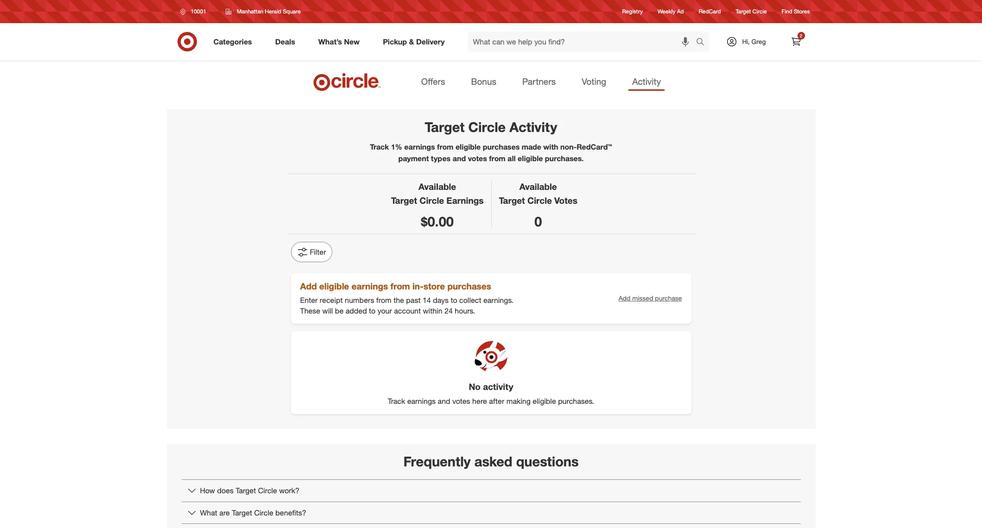Task type: locate. For each thing, give the bounding box(es) containing it.
from up the
[[391, 281, 410, 291]]

voting
[[582, 76, 607, 87]]

0 horizontal spatial to
[[369, 307, 376, 316]]

days
[[433, 296, 449, 305]]

manhattan
[[237, 8, 263, 15]]

target
[[736, 8, 751, 15], [425, 119, 465, 135], [391, 195, 417, 206], [499, 195, 525, 206], [236, 486, 256, 495], [232, 508, 252, 518]]

hi,
[[742, 38, 750, 45]]

purchase
[[655, 295, 682, 302]]

new
[[344, 37, 360, 46]]

making
[[507, 397, 531, 406]]

earnings for eligible
[[352, 281, 388, 291]]

activity
[[483, 382, 514, 392]]

0 vertical spatial activity
[[632, 76, 661, 87]]

after
[[489, 397, 505, 406]]

will
[[323, 307, 333, 316]]

circle inside 'available target circle votes'
[[528, 195, 552, 206]]

add
[[300, 281, 317, 291], [619, 295, 631, 302]]

track
[[370, 142, 389, 152], [388, 397, 405, 406]]

manhattan herald square button
[[220, 3, 307, 20]]

redcard™
[[577, 142, 612, 152]]

1 horizontal spatial activity
[[632, 76, 661, 87]]

delivery
[[416, 37, 445, 46]]

offers
[[421, 76, 445, 87]]

1 vertical spatial add
[[619, 295, 631, 302]]

1 vertical spatial to
[[369, 307, 376, 316]]

store
[[424, 281, 445, 291]]

available
[[419, 181, 456, 192], [520, 181, 557, 192]]

purchases.
[[545, 154, 584, 163], [558, 397, 594, 406]]

0 horizontal spatial activity
[[510, 119, 557, 135]]

categories link
[[206, 32, 264, 52]]

0 vertical spatial track
[[370, 142, 389, 152]]

deals link
[[267, 32, 307, 52]]

to up 24 at the bottom of page
[[451, 296, 457, 305]]

purchases up collect
[[448, 281, 491, 291]]

eligible right "making"
[[533, 397, 556, 406]]

how
[[200, 486, 215, 495]]

made
[[522, 142, 541, 152]]

1 horizontal spatial add
[[619, 295, 631, 302]]

eligible inside add eligible earnings from in-store purchases enter receipt numbers from the past 14 days to collect earnings. these will be added to your account within 24 hours.
[[319, 281, 349, 291]]

and inside no activity track earnings and votes here after making eligible purchases.
[[438, 397, 450, 406]]

0 vertical spatial and
[[453, 154, 466, 163]]

circle up '$0.00'
[[420, 195, 444, 206]]

0 vertical spatial purchases.
[[545, 154, 584, 163]]

and right types
[[453, 154, 466, 163]]

1 vertical spatial purchases.
[[558, 397, 594, 406]]

1 vertical spatial track
[[388, 397, 405, 406]]

circle up 0
[[528, 195, 552, 206]]

added
[[346, 307, 367, 316]]

circle left work?
[[258, 486, 277, 495]]

0 vertical spatial purchases
[[483, 142, 520, 152]]

track inside no activity track earnings and votes here after making eligible purchases.
[[388, 397, 405, 406]]

0 horizontal spatial and
[[438, 397, 450, 406]]

available down types
[[419, 181, 456, 192]]

greg
[[752, 38, 766, 45]]

available inside available target circle earnings
[[419, 181, 456, 192]]

are
[[219, 508, 230, 518]]

and
[[453, 154, 466, 163], [438, 397, 450, 406]]

2 vertical spatial earnings
[[407, 397, 436, 406]]

your
[[378, 307, 392, 316]]

partners
[[523, 76, 556, 87]]

1 vertical spatial purchases
[[448, 281, 491, 291]]

bonus
[[471, 76, 497, 87]]

payment
[[398, 154, 429, 163]]

target down all
[[499, 195, 525, 206]]

available for $0.00
[[419, 181, 456, 192]]

available up votes
[[520, 181, 557, 192]]

what's new
[[318, 37, 360, 46]]

0
[[535, 213, 542, 230]]

votes left all
[[468, 154, 487, 163]]

0 vertical spatial earnings
[[404, 142, 435, 152]]

target right are
[[232, 508, 252, 518]]

add missed purchase link
[[619, 294, 682, 303]]

1 available from the left
[[419, 181, 456, 192]]

purchases up all
[[483, 142, 520, 152]]

voting link
[[578, 73, 610, 91]]

1 horizontal spatial available
[[520, 181, 557, 192]]

0 horizontal spatial add
[[300, 281, 317, 291]]

activity
[[632, 76, 661, 87], [510, 119, 557, 135]]

add up the enter
[[300, 281, 317, 291]]

deals
[[275, 37, 295, 46]]

circle up the track 1% earnings from eligible purchases made with non-redcard™ payment types and votes from all eligible purchases.
[[469, 119, 506, 135]]

non-
[[561, 142, 577, 152]]

pickup & delivery link
[[375, 32, 456, 52]]

purchases. inside the track 1% earnings from eligible purchases made with non-redcard™ payment types and votes from all eligible purchases.
[[545, 154, 584, 163]]

votes left here
[[453, 397, 470, 406]]

available inside 'available target circle votes'
[[520, 181, 557, 192]]

1 horizontal spatial to
[[451, 296, 457, 305]]

1 vertical spatial and
[[438, 397, 450, 406]]

registry
[[622, 8, 643, 15]]

past
[[406, 296, 421, 305]]

what are target circle benefits? button
[[182, 502, 801, 524]]

1 vertical spatial votes
[[453, 397, 470, 406]]

0 vertical spatial add
[[300, 281, 317, 291]]

votes
[[468, 154, 487, 163], [453, 397, 470, 406]]

frequently
[[404, 453, 471, 470]]

earnings inside add eligible earnings from in-store purchases enter receipt numbers from the past 14 days to collect earnings. these will be added to your account within 24 hours.
[[352, 281, 388, 291]]

2 available from the left
[[520, 181, 557, 192]]

0 vertical spatial votes
[[468, 154, 487, 163]]

and left here
[[438, 397, 450, 406]]

2
[[800, 33, 803, 38]]

earnings inside the track 1% earnings from eligible purchases made with non-redcard™ payment types and votes from all eligible purchases.
[[404, 142, 435, 152]]

target down payment
[[391, 195, 417, 206]]

frequently asked questions
[[404, 453, 579, 470]]

eligible inside no activity track earnings and votes here after making eligible purchases.
[[533, 397, 556, 406]]

14
[[423, 296, 431, 305]]

track inside the track 1% earnings from eligible purchases made with non-redcard™ payment types and votes from all eligible purchases.
[[370, 142, 389, 152]]

eligible up receipt
[[319, 281, 349, 291]]

earnings
[[447, 195, 484, 206]]

1 horizontal spatial and
[[453, 154, 466, 163]]

purchases
[[483, 142, 520, 152], [448, 281, 491, 291]]

filter
[[310, 247, 326, 257]]

0 vertical spatial to
[[451, 296, 457, 305]]

all
[[508, 154, 516, 163]]

to left your at the left bottom of the page
[[369, 307, 376, 316]]

0 horizontal spatial available
[[419, 181, 456, 192]]

hours.
[[455, 307, 475, 316]]

add inside add eligible earnings from in-store purchases enter receipt numbers from the past 14 days to collect earnings. these will be added to your account within 24 hours.
[[300, 281, 317, 291]]

find stores
[[782, 8, 810, 15]]

and inside the track 1% earnings from eligible purchases made with non-redcard™ payment types and votes from all eligible purchases.
[[453, 154, 466, 163]]

eligible
[[456, 142, 481, 152], [518, 154, 543, 163], [319, 281, 349, 291], [533, 397, 556, 406]]

find
[[782, 8, 793, 15]]

target circle link
[[736, 8, 767, 16]]

missed
[[633, 295, 653, 302]]

What can we help you find? suggestions appear below search field
[[468, 32, 698, 52]]

in-
[[413, 281, 424, 291]]

types
[[431, 154, 451, 163]]

purchases inside the track 1% earnings from eligible purchases made with non-redcard™ payment types and votes from all eligible purchases.
[[483, 142, 520, 152]]

from left all
[[489, 154, 506, 163]]

1 vertical spatial earnings
[[352, 281, 388, 291]]

add left missed
[[619, 295, 631, 302]]



Task type: describe. For each thing, give the bounding box(es) containing it.
10001
[[191, 8, 206, 15]]

how does target circle work? button
[[182, 480, 801, 502]]

no
[[469, 382, 481, 392]]

earnings.
[[484, 296, 514, 305]]

add missed purchase
[[619, 295, 682, 302]]

search
[[692, 38, 714, 47]]

partners link
[[519, 73, 560, 91]]

herald
[[265, 8, 281, 15]]

purchases inside add eligible earnings from in-store purchases enter receipt numbers from the past 14 days to collect earnings. these will be added to your account within 24 hours.
[[448, 281, 491, 291]]

ad
[[677, 8, 684, 15]]

manhattan herald square
[[237, 8, 301, 15]]

no activity track earnings and votes here after making eligible purchases.
[[388, 382, 594, 406]]

weekly ad
[[658, 8, 684, 15]]

be
[[335, 307, 344, 316]]

what are target circle benefits?
[[200, 508, 306, 518]]

pickup
[[383, 37, 407, 46]]

offers link
[[418, 73, 449, 91]]

these
[[300, 307, 320, 316]]

work?
[[279, 486, 299, 495]]

target inside 'available target circle votes'
[[499, 195, 525, 206]]

available target circle earnings
[[391, 181, 484, 206]]

numbers
[[345, 296, 374, 305]]

categories
[[214, 37, 252, 46]]

pickup & delivery
[[383, 37, 445, 46]]

eligible down target circle activity
[[456, 142, 481, 152]]

from up types
[[437, 142, 454, 152]]

purchases. inside no activity track earnings and votes here after making eligible purchases.
[[558, 397, 594, 406]]

target circle logo image
[[312, 72, 382, 92]]

receipt
[[320, 296, 343, 305]]

1 vertical spatial activity
[[510, 119, 557, 135]]

1%
[[391, 142, 402, 152]]

weekly ad link
[[658, 8, 684, 16]]

what
[[200, 508, 217, 518]]

account
[[394, 307, 421, 316]]

earnings for 1%
[[404, 142, 435, 152]]

&
[[409, 37, 414, 46]]

target right does
[[236, 486, 256, 495]]

from up your at the left bottom of the page
[[376, 296, 392, 305]]

add eligible earnings from in-store purchases enter receipt numbers from the past 14 days to collect earnings. these will be added to your account within 24 hours.
[[300, 281, 514, 316]]

10001 button
[[174, 3, 216, 20]]

find stores link
[[782, 8, 810, 16]]

benefits?
[[275, 508, 306, 518]]

square
[[283, 8, 301, 15]]

redcard
[[699, 8, 721, 15]]

what's
[[318, 37, 342, 46]]

activity link
[[629, 73, 665, 91]]

registry link
[[622, 8, 643, 16]]

does
[[217, 486, 234, 495]]

questions
[[516, 453, 579, 470]]

$0.00
[[421, 213, 454, 230]]

what's new link
[[311, 32, 371, 52]]

bonus link
[[468, 73, 500, 91]]

available target circle votes
[[499, 181, 578, 206]]

votes
[[555, 195, 578, 206]]

24
[[445, 307, 453, 316]]

filter button
[[291, 242, 332, 262]]

with
[[544, 142, 559, 152]]

votes inside no activity track earnings and votes here after making eligible purchases.
[[453, 397, 470, 406]]

target inside available target circle earnings
[[391, 195, 417, 206]]

target up types
[[425, 119, 465, 135]]

hi, greg
[[742, 38, 766, 45]]

available for 0
[[520, 181, 557, 192]]

stores
[[794, 8, 810, 15]]

target up hi,
[[736, 8, 751, 15]]

redcard link
[[699, 8, 721, 16]]

within
[[423, 307, 443, 316]]

weekly
[[658, 8, 676, 15]]

circle inside available target circle earnings
[[420, 195, 444, 206]]

add for missed
[[619, 295, 631, 302]]

asked
[[475, 453, 513, 470]]

enter
[[300, 296, 318, 305]]

collect
[[459, 296, 481, 305]]

add for eligible
[[300, 281, 317, 291]]

the
[[394, 296, 404, 305]]

earnings inside no activity track earnings and votes here after making eligible purchases.
[[407, 397, 436, 406]]

how does target circle work?
[[200, 486, 299, 495]]

search button
[[692, 32, 714, 54]]

track 1% earnings from eligible purchases made with non-redcard™ payment types and votes from all eligible purchases.
[[370, 142, 612, 163]]

circle down how does target circle work?
[[254, 508, 273, 518]]

circle left find
[[753, 8, 767, 15]]

eligible down made
[[518, 154, 543, 163]]

votes inside the track 1% earnings from eligible purchases made with non-redcard™ payment types and votes from all eligible purchases.
[[468, 154, 487, 163]]

here
[[472, 397, 487, 406]]

2 link
[[786, 32, 807, 52]]



Task type: vqa. For each thing, say whether or not it's contained in the screenshot.
PARTNERS link
yes



